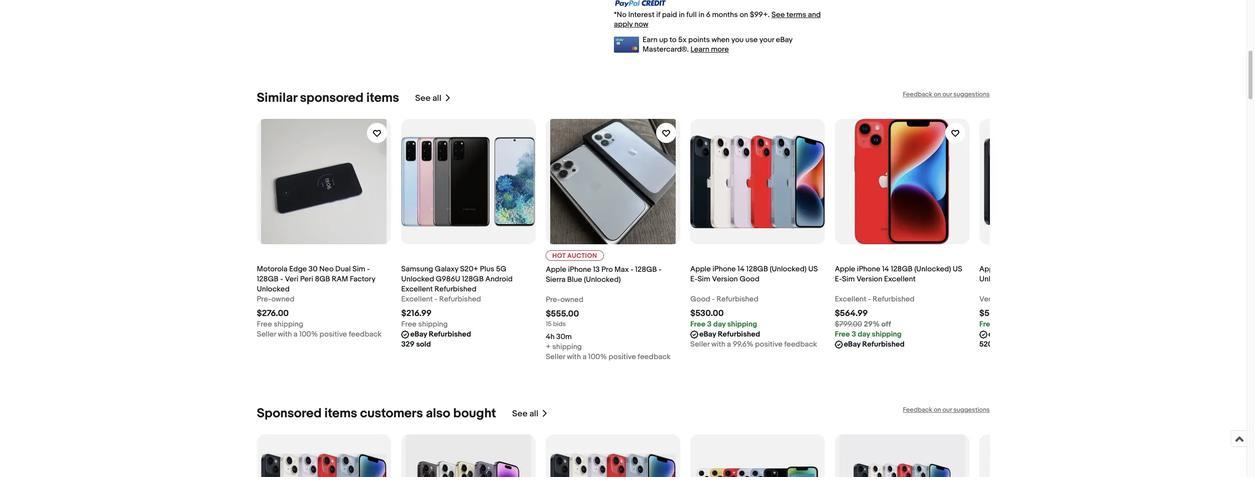 Task type: describe. For each thing, give the bounding box(es) containing it.
good inside apple iphone 14 128gb network unlocked very good condition
[[1031, 275, 1051, 284]]

paid
[[662, 10, 677, 20]]

see all link for sponsored items customers also bought
[[512, 406, 549, 422]]

with inside 'text field'
[[712, 340, 726, 350]]

ebay mastercard image
[[614, 37, 639, 53]]

a inside 'text field'
[[727, 340, 731, 350]]

ebay refurbished for $216.99
[[410, 330, 471, 340]]

peri
[[300, 275, 313, 284]]

learn
[[691, 45, 709, 54]]

mastercard®.
[[643, 45, 689, 54]]

520 sold text field
[[979, 340, 1009, 350]]

customers
[[360, 406, 423, 422]]

4h
[[546, 333, 555, 342]]

shipping inside good - refurbished $530.00 free 3 day shipping
[[727, 320, 757, 330]]

your
[[760, 35, 774, 45]]

dual
[[335, 265, 351, 274]]

apple for $530.00
[[690, 265, 711, 274]]

free inside 'very good - refurbished $552.96 free 3 day shipping'
[[979, 320, 995, 330]]

more
[[711, 45, 729, 54]]

free inside motorola edge 30 neo dual sim - 128gb - veri peri 8gb ram factory unlocked pre-owned $276.00 free shipping seller with a 100% positive feedback
[[257, 320, 272, 330]]

apple iphone 14 128gb (unlocked) us e-sim version good
[[690, 265, 818, 284]]

see terms and apply now
[[614, 10, 821, 29]]

ebay for free
[[699, 330, 716, 340]]

- inside "excellent - refurbished $564.99 $799.00 29% off free 3 day shipping"
[[868, 295, 871, 304]]

g986u
[[436, 275, 460, 284]]

Seller with a 100% positive feedback text field
[[257, 330, 382, 340]]

when
[[712, 35, 730, 45]]

day inside 'very good - refurbished $552.96 free 3 day shipping'
[[1002, 320, 1015, 330]]

bids
[[553, 321, 566, 329]]

sold for $216.99
[[416, 340, 431, 350]]

Very Good - Refurbished text field
[[979, 295, 1065, 305]]

pre- inside motorola edge 30 neo dual sim - 128gb - veri peri 8gb ram factory unlocked pre-owned $276.00 free shipping seller with a 100% positive feedback
[[257, 295, 271, 304]]

128gb inside hot auction apple iphone 13 pro max - 128gb - sierra blue (unlocked)
[[635, 265, 657, 275]]

see terms and apply now link
[[614, 10, 821, 29]]

6
[[706, 10, 711, 20]]

see all link for similar sponsored items
[[415, 91, 451, 106]]

apple for $564.99
[[835, 265, 855, 274]]

$552.96 text field
[[979, 309, 1011, 319]]

*no
[[614, 10, 627, 20]]

128gb inside apple iphone 14 128gb network unlocked very good condition
[[1035, 265, 1057, 274]]

if
[[656, 10, 661, 20]]

veri
[[285, 275, 298, 284]]

(unlocked) for $564.99
[[914, 265, 951, 274]]

$555.00 text field
[[546, 309, 579, 320]]

feedback on our suggestions for similar sponsored items
[[903, 91, 990, 99]]

128gb inside motorola edge 30 neo dual sim - 128gb - veri peri 8gb ram factory unlocked pre-owned $276.00 free shipping seller with a 100% positive feedback
[[257, 275, 279, 284]]

ebay for 5g
[[410, 330, 427, 340]]

owned inside pre-owned $555.00 15 bids 4h 30m + shipping seller with a 100% positive feedback
[[560, 295, 584, 305]]

ebay down $799.00
[[844, 340, 861, 350]]

with inside motorola edge 30 neo dual sim - 128gb - veri peri 8gb ram factory unlocked pre-owned $276.00 free shipping seller with a 100% positive feedback
[[278, 330, 292, 340]]

(unlocked) inside hot auction apple iphone 13 pro max - 128gb - sierra blue (unlocked)
[[584, 275, 621, 285]]

day inside good - refurbished $530.00 free 3 day shipping
[[713, 320, 726, 330]]

feedback inside 'text field'
[[784, 340, 817, 350]]

seller inside pre-owned $555.00 15 bids 4h 30m + shipping seller with a 100% positive feedback
[[546, 353, 565, 362]]

See all text field
[[512, 409, 538, 419]]

use
[[746, 35, 758, 45]]

learn more link
[[691, 45, 729, 54]]

ebay refurbished for $552.96
[[989, 330, 1049, 340]]

329 sold
[[401, 340, 431, 350]]

5g
[[496, 265, 507, 274]]

$216.99
[[401, 309, 432, 319]]

sim for $530.00
[[698, 275, 710, 284]]

0 vertical spatial items
[[366, 91, 399, 106]]

neo
[[319, 265, 334, 274]]

refurbished inside good - refurbished $530.00 free 3 day shipping
[[717, 295, 759, 304]]

unlocked inside motorola edge 30 neo dual sim - 128gb - veri peri 8gb ram factory unlocked pre-owned $276.00 free shipping seller with a 100% positive feedback
[[257, 285, 290, 294]]

feedback inside pre-owned $555.00 15 bids 4h 30m + shipping seller with a 100% positive feedback
[[638, 353, 671, 362]]

suggestions for similar sponsored items
[[954, 91, 990, 99]]

us for $530.00
[[808, 265, 818, 274]]

apple inside hot auction apple iphone 13 pro max - 128gb - sierra blue (unlocked)
[[546, 265, 566, 275]]

hot auction apple iphone 13 pro max - 128gb - sierra blue (unlocked)
[[546, 252, 662, 285]]

to
[[670, 35, 677, 45]]

100% inside motorola edge 30 neo dual sim - 128gb - veri peri 8gb ram factory unlocked pre-owned $276.00 free shipping seller with a 100% positive feedback
[[299, 330, 318, 340]]

1 horizontal spatial free 3 day shipping text field
[[835, 330, 902, 340]]

up
[[659, 35, 668, 45]]

128gb inside apple iphone 14 128gb (unlocked) us e-sim version good
[[746, 265, 768, 274]]

network
[[1059, 265, 1088, 274]]

good inside apple iphone 14 128gb (unlocked) us e-sim version good
[[740, 275, 760, 284]]

sponsored
[[300, 91, 364, 106]]

terms
[[787, 10, 807, 20]]

plus
[[480, 265, 494, 274]]

excellent inside the "apple iphone 14 128gb (unlocked)  us e-sim version excellent"
[[884, 275, 916, 284]]

apply
[[614, 20, 633, 29]]

See all text field
[[415, 93, 441, 103]]

Seller with a 100% positive feedback text field
[[546, 353, 671, 363]]

$216.99 text field
[[401, 309, 432, 319]]

0 vertical spatial on
[[740, 10, 748, 20]]

ebay inside earn up to 5x points when you use your ebay mastercard®.
[[776, 35, 793, 45]]

$564.99
[[835, 309, 868, 319]]

similar sponsored items
[[257, 91, 399, 106]]

pro
[[602, 265, 613, 275]]

ebay refurbished text field for $552.96
[[989, 330, 1049, 340]]

Seller with a 99.6% positive feedback text field
[[690, 340, 817, 350]]

free shipping text field for $216.99
[[401, 320, 448, 330]]

earn
[[643, 35, 658, 45]]

pre-owned text field for $276.00
[[257, 295, 294, 305]]

ebay refurbished down the 29%
[[844, 340, 905, 350]]

30m
[[556, 333, 572, 342]]

samsung
[[401, 265, 433, 274]]

shipping inside pre-owned $555.00 15 bids 4h 30m + shipping seller with a 100% positive feedback
[[552, 343, 582, 352]]

similar
[[257, 91, 297, 106]]

motorola edge 30 neo dual sim - 128gb - veri peri 8gb ram factory unlocked pre-owned $276.00 free shipping seller with a 100% positive feedback
[[257, 265, 382, 340]]

iphone for $530.00
[[713, 265, 736, 274]]

excellent down samsung
[[401, 285, 433, 294]]

a inside pre-owned $555.00 15 bids 4h 30m + shipping seller with a 100% positive feedback
[[583, 353, 587, 362]]

see all for sponsored items customers also bought
[[512, 409, 538, 419]]

29%
[[864, 320, 880, 330]]

refurbished inside "excellent - refurbished $564.99 $799.00 29% off free 3 day shipping"
[[873, 295, 915, 304]]

shipping inside 'very good - refurbished $552.96 free 3 day shipping'
[[1016, 320, 1046, 330]]

*no interest if paid in full in 6 months on $99+.
[[614, 10, 772, 20]]

on for similar sponsored items
[[934, 91, 941, 99]]

$276.00
[[257, 309, 289, 319]]

see for customers
[[512, 409, 528, 419]]

also
[[426, 406, 450, 422]]

very inside apple iphone 14 128gb network unlocked very good condition
[[1014, 275, 1030, 284]]

pre-owned text field for $555.00
[[546, 295, 584, 305]]

99.6%
[[733, 340, 754, 350]]

see all for similar sponsored items
[[415, 93, 441, 103]]

learn more
[[691, 45, 729, 54]]

months
[[712, 10, 738, 20]]

14 for refurbished
[[1027, 265, 1034, 274]]

1 vertical spatial items
[[325, 406, 357, 422]]

sim for $564.99
[[842, 275, 855, 284]]

now
[[635, 20, 649, 29]]

13
[[593, 265, 600, 275]]

30
[[309, 265, 318, 274]]

unlocked for apple iphone 14 128gb network unlocked very good condition
[[979, 275, 1012, 284]]

refurbished inside 'very good - refurbished $552.96 free 3 day shipping'
[[1023, 295, 1065, 304]]

you
[[731, 35, 744, 45]]

15 bids text field
[[546, 321, 566, 329]]

329
[[401, 340, 415, 350]]



Task type: vqa. For each thing, say whether or not it's contained in the screenshot.
with
yes



Task type: locate. For each thing, give the bounding box(es) containing it.
0 vertical spatial see all
[[415, 93, 441, 103]]

ebay refurbished text field down the 29%
[[844, 340, 905, 350]]

2 horizontal spatial (unlocked)
[[914, 265, 951, 274]]

and
[[808, 10, 821, 20]]

- inside good - refurbished $530.00 free 3 day shipping
[[712, 295, 715, 304]]

14 for $564.99
[[882, 265, 889, 274]]

$99+.
[[750, 10, 770, 20]]

14 inside apple iphone 14 128gb network unlocked very good condition
[[1027, 265, 1034, 274]]

1 feedback on our suggestions from the top
[[903, 91, 990, 99]]

1 vertical spatial feedback on our suggestions
[[903, 406, 990, 414]]

pre- up $276.00 text box
[[257, 295, 271, 304]]

$552.96
[[979, 309, 1011, 319]]

1 feedback on our suggestions link from the top
[[903, 91, 990, 99]]

Excellent - Refurbished text field
[[401, 295, 481, 305]]

128gb up condition
[[1035, 265, 1057, 274]]

128gb inside the "apple iphone 14 128gb (unlocked)  us e-sim version excellent"
[[891, 265, 913, 274]]

(unlocked) inside apple iphone 14 128gb (unlocked) us e-sim version good
[[770, 265, 807, 274]]

with down $276.00
[[278, 330, 292, 340]]

1 vertical spatial feedback
[[903, 406, 932, 414]]

1 vertical spatial seller
[[690, 340, 710, 350]]

2 feedback on our suggestions link from the top
[[903, 406, 990, 414]]

1 horizontal spatial ebay refurbished text field
[[844, 340, 905, 350]]

day down the 29%
[[858, 330, 870, 340]]

factory
[[350, 275, 375, 284]]

0 horizontal spatial (unlocked)
[[584, 275, 621, 285]]

2 e- from the left
[[835, 275, 842, 284]]

520 sold
[[979, 340, 1009, 350]]

very up the $552.96 text field
[[979, 295, 995, 304]]

see for items
[[415, 93, 431, 103]]

1 14 from the left
[[738, 265, 745, 274]]

owned inside motorola edge 30 neo dual sim - 128gb - veri peri 8gb ram factory unlocked pre-owned $276.00 free shipping seller with a 100% positive feedback
[[271, 295, 294, 304]]

0 horizontal spatial with
[[278, 330, 292, 340]]

Good - Refurbished text field
[[690, 295, 759, 305]]

unlocked down motorola
[[257, 285, 290, 294]]

0 horizontal spatial pre-
[[257, 295, 271, 304]]

2 version from the left
[[857, 275, 883, 284]]

1 horizontal spatial items
[[366, 91, 399, 106]]

128gb inside "samsung galaxy s20+ plus 5g unlocked g986u 128gb android excellent refurbished excellent - refurbished $216.99 free shipping"
[[462, 275, 484, 284]]

version inside apple iphone 14 128gb (unlocked) us e-sim version good
[[712, 275, 738, 284]]

unlocked inside "samsung galaxy s20+ plus 5g unlocked g986u 128gb android excellent refurbished excellent - refurbished $216.99 free shipping"
[[401, 275, 434, 284]]

shipping inside "excellent - refurbished $564.99 $799.00 29% off free 3 day shipping"
[[872, 330, 902, 340]]

Free 3 day shipping text field
[[979, 320, 1046, 330]]

in left 6
[[699, 10, 705, 20]]

paypal credit image
[[614, 0, 666, 7]]

ebay refurbished text field down 'very good - refurbished $552.96 free 3 day shipping'
[[989, 330, 1049, 340]]

ebay up 520 sold
[[989, 330, 1005, 340]]

0 vertical spatial seller
[[257, 330, 276, 340]]

very
[[1014, 275, 1030, 284], [979, 295, 995, 304]]

interest
[[628, 10, 655, 20]]

1 horizontal spatial very
[[1014, 275, 1030, 284]]

3 inside 'very good - refurbished $552.96 free 3 day shipping'
[[996, 320, 1001, 330]]

hot
[[552, 252, 566, 260]]

very good - refurbished $552.96 free 3 day shipping
[[979, 295, 1065, 330]]

apple inside apple iphone 14 128gb network unlocked very good condition
[[979, 265, 1000, 274]]

3 14 from the left
[[1027, 265, 1034, 274]]

100%
[[299, 330, 318, 340], [588, 353, 607, 362]]

1 vertical spatial with
[[712, 340, 726, 350]]

edge
[[289, 265, 307, 274]]

free down $799.00
[[835, 330, 850, 340]]

1 vertical spatial feedback on our suggestions link
[[903, 406, 990, 414]]

feedback for sponsored items customers also bought
[[903, 406, 932, 414]]

1 horizontal spatial a
[[583, 353, 587, 362]]

(unlocked) inside the "apple iphone 14 128gb (unlocked)  us e-sim version excellent"
[[914, 265, 951, 274]]

e- up "good - refurbished" text box
[[690, 275, 698, 284]]

0 horizontal spatial feedback
[[349, 330, 382, 340]]

excellent - refurbished $564.99 $799.00 29% off free 3 day shipping
[[835, 295, 915, 340]]

pre- inside pre-owned $555.00 15 bids 4h 30m + shipping seller with a 100% positive feedback
[[546, 295, 560, 305]]

1 version from the left
[[712, 275, 738, 284]]

$564.99 text field
[[835, 309, 868, 319]]

Excellent - Refurbished text field
[[835, 295, 915, 305]]

Free shipping text field
[[257, 320, 303, 330], [401, 320, 448, 330]]

see inside see terms and apply now
[[772, 10, 785, 20]]

free down $530.00 "text field"
[[690, 320, 706, 330]]

pre-owned text field up $555.00 text box
[[546, 295, 584, 305]]

100% inside pre-owned $555.00 15 bids 4h 30m + shipping seller with a 100% positive feedback
[[588, 353, 607, 362]]

0 vertical spatial positive
[[320, 330, 347, 340]]

0 vertical spatial 100%
[[299, 330, 318, 340]]

sim
[[352, 265, 365, 274], [698, 275, 710, 284], [842, 275, 855, 284]]

ebay for $552.96
[[989, 330, 1005, 340]]

4h 30m text field
[[546, 333, 572, 343]]

feedback on our suggestions link for sponsored items customers also bought
[[903, 406, 990, 414]]

1 vertical spatial feedback
[[784, 340, 817, 350]]

ebay refurbished for $530.00
[[699, 330, 760, 340]]

e- up $564.99 text field
[[835, 275, 842, 284]]

0 vertical spatial a
[[294, 330, 298, 340]]

2 vertical spatial a
[[583, 353, 587, 362]]

free inside good - refurbished $530.00 free 3 day shipping
[[690, 320, 706, 330]]

ebay right your
[[776, 35, 793, 45]]

ebay up "329 sold"
[[410, 330, 427, 340]]

128gb down motorola
[[257, 275, 279, 284]]

unlocked inside apple iphone 14 128gb network unlocked very good condition
[[979, 275, 1012, 284]]

+ shipping text field
[[546, 343, 582, 353]]

2 horizontal spatial sim
[[842, 275, 855, 284]]

good up very good - refurbished text field
[[1031, 275, 1051, 284]]

iphone up "blue"
[[568, 265, 591, 275]]

- inside 'very good - refurbished $552.96 free 3 day shipping'
[[1018, 295, 1021, 304]]

shipping down $276.00
[[274, 320, 303, 330]]

e- for $530.00
[[690, 275, 698, 284]]

good inside 'very good - refurbished $552.96 free 3 day shipping'
[[997, 295, 1017, 304]]

0 horizontal spatial sim
[[352, 265, 365, 274]]

shipping inside motorola edge 30 neo dual sim - 128gb - veri peri 8gb ram factory unlocked pre-owned $276.00 free shipping seller with a 100% positive feedback
[[274, 320, 303, 330]]

ebay down $530.00 "text field"
[[699, 330, 716, 340]]

Free 3 day shipping text field
[[690, 320, 757, 330], [835, 330, 902, 340]]

0 horizontal spatial owned
[[271, 295, 294, 304]]

seller with a 99.6% positive feedback
[[690, 340, 817, 350]]

1 e- from the left
[[690, 275, 698, 284]]

sim inside apple iphone 14 128gb (unlocked) us e-sim version good
[[698, 275, 710, 284]]

1 horizontal spatial feedback
[[638, 353, 671, 362]]

1 our from the top
[[943, 91, 952, 99]]

14 inside the "apple iphone 14 128gb (unlocked)  us e-sim version excellent"
[[882, 265, 889, 274]]

pre-owned $555.00 15 bids 4h 30m + shipping seller with a 100% positive feedback
[[546, 295, 671, 362]]

our for sponsored items customers also bought
[[943, 406, 952, 414]]

feedback inside motorola edge 30 neo dual sim - 128gb - veri peri 8gb ram factory unlocked pre-owned $276.00 free shipping seller with a 100% positive feedback
[[349, 330, 382, 340]]

1 suggestions from the top
[[954, 91, 990, 99]]

apple up very good - refurbished text field
[[979, 265, 1000, 274]]

0 horizontal spatial ebay refurbished text field
[[699, 330, 760, 340]]

suggestions for sponsored items customers also bought
[[954, 406, 990, 414]]

iphone inside hot auction apple iphone 13 pro max - 128gb - sierra blue (unlocked)
[[568, 265, 591, 275]]

blue
[[567, 275, 582, 285]]

ebay refurbished text field for $530.00
[[699, 330, 760, 340]]

feedback on our suggestions link
[[903, 91, 990, 99], [903, 406, 990, 414]]

day down the $552.96 text field
[[1002, 320, 1015, 330]]

all for sponsored items customers also bought
[[530, 409, 538, 419]]

2 horizontal spatial see
[[772, 10, 785, 20]]

$276.00 text field
[[257, 309, 289, 319]]

1 vertical spatial all
[[530, 409, 538, 419]]

2 in from the left
[[699, 10, 705, 20]]

pre-
[[257, 295, 271, 304], [546, 295, 560, 305]]

0 horizontal spatial positive
[[320, 330, 347, 340]]

1 horizontal spatial owned
[[560, 295, 584, 305]]

sponsored
[[257, 406, 322, 422]]

pre-owned text field up $276.00
[[257, 295, 294, 305]]

ebay refurbished text field down good - refurbished $530.00 free 3 day shipping
[[699, 330, 760, 340]]

excellent up excellent - refurbished text box
[[884, 275, 916, 284]]

sim up factory
[[352, 265, 365, 274]]

14 up very good - refurbished text field
[[1027, 265, 1034, 274]]

2 horizontal spatial 14
[[1027, 265, 1034, 274]]

shipping up ebay refurbished text box
[[418, 320, 448, 330]]

14 up "good - refurbished" text box
[[738, 265, 745, 274]]

good up "good - refurbished" text box
[[740, 275, 760, 284]]

1 feedback from the top
[[903, 91, 932, 99]]

seller down +
[[546, 353, 565, 362]]

with inside pre-owned $555.00 15 bids 4h 30m + shipping seller with a 100% positive feedback
[[567, 353, 581, 362]]

128gb
[[746, 265, 768, 274], [891, 265, 913, 274], [1035, 265, 1057, 274], [635, 265, 657, 275], [257, 275, 279, 284], [462, 275, 484, 284]]

all
[[433, 93, 441, 103], [530, 409, 538, 419]]

free 3 day shipping text field down $530.00 "text field"
[[690, 320, 757, 330]]

apple inside apple iphone 14 128gb (unlocked) us e-sim version good
[[690, 265, 711, 274]]

us
[[808, 265, 818, 274], [953, 265, 963, 274]]

(unlocked) for $530.00
[[770, 265, 807, 274]]

2 feedback on our suggestions from the top
[[903, 406, 990, 414]]

2 vertical spatial see
[[512, 409, 528, 419]]

version up excellent - refurbished text box
[[857, 275, 883, 284]]

seller inside 'text field'
[[690, 340, 710, 350]]

iphone inside apple iphone 14 128gb (unlocked) us e-sim version good
[[713, 265, 736, 274]]

ebay refurbished up 99.6%
[[699, 330, 760, 340]]

off
[[882, 320, 891, 330]]

apple iphone 14 128gb network unlocked very good condition
[[979, 265, 1088, 284]]

8gb
[[315, 275, 330, 284]]

e- inside the "apple iphone 14 128gb (unlocked)  us e-sim version excellent"
[[835, 275, 842, 284]]

0 vertical spatial feedback
[[903, 91, 932, 99]]

1 horizontal spatial 100%
[[588, 353, 607, 362]]

1 us from the left
[[808, 265, 818, 274]]

1 horizontal spatial version
[[857, 275, 883, 284]]

2 horizontal spatial with
[[712, 340, 726, 350]]

condition
[[1053, 275, 1087, 284]]

refurbished
[[435, 285, 477, 294], [439, 295, 481, 304], [717, 295, 759, 304], [873, 295, 915, 304], [1023, 295, 1065, 304], [429, 330, 471, 340], [718, 330, 760, 340], [1007, 330, 1049, 340], [862, 340, 905, 350]]

1 vertical spatial suggestions
[[954, 406, 990, 414]]

apple up "good - refurbished" text box
[[690, 265, 711, 274]]

2 horizontal spatial day
[[1002, 320, 1015, 330]]

2 vertical spatial with
[[567, 353, 581, 362]]

feedback on our suggestions link for similar sponsored items
[[903, 91, 990, 99]]

galaxy
[[435, 265, 458, 274]]

$799.00
[[835, 320, 862, 330]]

2 suggestions from the top
[[954, 406, 990, 414]]

0 vertical spatial our
[[943, 91, 952, 99]]

shipping up 99.6%
[[727, 320, 757, 330]]

iphone up excellent - refurbished text box
[[857, 265, 880, 274]]

2 us from the left
[[953, 265, 963, 274]]

owned up $555.00 text box
[[560, 295, 584, 305]]

excellent up $216.99 text field
[[401, 295, 433, 304]]

0 vertical spatial feedback on our suggestions
[[903, 91, 990, 99]]

sierra
[[546, 275, 566, 285]]

2 vertical spatial seller
[[546, 353, 565, 362]]

sim up excellent - refurbished text box
[[842, 275, 855, 284]]

day
[[713, 320, 726, 330], [1002, 320, 1015, 330], [858, 330, 870, 340]]

2 free shipping text field from the left
[[401, 320, 448, 330]]

- inside "samsung galaxy s20+ plus 5g unlocked g986u 128gb android excellent refurbished excellent - refurbished $216.99 free shipping"
[[435, 295, 438, 304]]

0 vertical spatial with
[[278, 330, 292, 340]]

(unlocked)
[[770, 265, 807, 274], [914, 265, 951, 274], [584, 275, 621, 285]]

0 vertical spatial see all link
[[415, 91, 451, 106]]

1 in from the left
[[679, 10, 685, 20]]

version up "good - refurbished" text box
[[712, 275, 738, 284]]

2 vertical spatial positive
[[609, 353, 636, 362]]

iphone for refurbished
[[1002, 265, 1025, 274]]

2 horizontal spatial a
[[727, 340, 731, 350]]

positive inside pre-owned $555.00 15 bids 4h 30m + shipping seller with a 100% positive feedback
[[609, 353, 636, 362]]

bought
[[453, 406, 496, 422]]

unlocked up very good - refurbished text field
[[979, 275, 1012, 284]]

3 down $530.00 "text field"
[[707, 320, 712, 330]]

128gb right 'max'
[[635, 265, 657, 275]]

e-
[[690, 275, 698, 284], [835, 275, 842, 284]]

pre- up $555.00 text box
[[546, 295, 560, 305]]

+
[[546, 343, 551, 352]]

0 vertical spatial very
[[1014, 275, 1030, 284]]

1 sold from the left
[[416, 340, 431, 350]]

2 horizontal spatial ebay refurbished text field
[[989, 330, 1049, 340]]

5x
[[678, 35, 687, 45]]

ebay inside text box
[[410, 330, 427, 340]]

0 horizontal spatial items
[[325, 406, 357, 422]]

14 up excellent - refurbished text box
[[882, 265, 889, 274]]

1 vertical spatial positive
[[755, 340, 783, 350]]

3
[[707, 320, 712, 330], [996, 320, 1001, 330], [852, 330, 856, 340]]

seller down $530.00 "text field"
[[690, 340, 710, 350]]

iphone inside the "apple iphone 14 128gb (unlocked)  us e-sim version excellent"
[[857, 265, 880, 274]]

free down $216.99
[[401, 320, 417, 330]]

0 horizontal spatial 14
[[738, 265, 745, 274]]

1 horizontal spatial 3
[[852, 330, 856, 340]]

shipping down off
[[872, 330, 902, 340]]

1 vertical spatial see
[[415, 93, 431, 103]]

motorola
[[257, 265, 288, 274]]

1 horizontal spatial pre-
[[546, 295, 560, 305]]

2 sold from the left
[[995, 340, 1009, 350]]

1 horizontal spatial day
[[858, 330, 870, 340]]

android
[[485, 275, 513, 284]]

-
[[367, 265, 370, 274], [631, 265, 634, 275], [659, 265, 662, 275], [280, 275, 283, 284], [435, 295, 438, 304], [712, 295, 715, 304], [868, 295, 871, 304], [1018, 295, 1021, 304]]

samsung galaxy s20+ plus 5g unlocked g986u 128gb android excellent refurbished excellent - refurbished $216.99 free shipping
[[401, 265, 513, 330]]

0 horizontal spatial day
[[713, 320, 726, 330]]

0 horizontal spatial see all
[[415, 93, 441, 103]]

1 horizontal spatial pre-owned text field
[[546, 295, 584, 305]]

0 horizontal spatial free 3 day shipping text field
[[690, 320, 757, 330]]

earn up to 5x points when you use your ebay mastercard®.
[[643, 35, 793, 54]]

day down $530.00 "text field"
[[713, 320, 726, 330]]

e- inside apple iphone 14 128gb (unlocked) us e-sim version good
[[690, 275, 698, 284]]

1 vertical spatial see all
[[512, 409, 538, 419]]

329 sold text field
[[401, 340, 431, 350]]

sim inside the "apple iphone 14 128gb (unlocked)  us e-sim version excellent"
[[842, 275, 855, 284]]

1 vertical spatial 100%
[[588, 353, 607, 362]]

excellent
[[884, 275, 916, 284], [401, 285, 433, 294], [401, 295, 433, 304], [835, 295, 867, 304]]

us for $564.99
[[953, 265, 963, 274]]

day inside "excellent - refurbished $564.99 $799.00 29% off free 3 day shipping"
[[858, 330, 870, 340]]

see
[[772, 10, 785, 20], [415, 93, 431, 103], [512, 409, 528, 419]]

14 for $530.00
[[738, 265, 745, 274]]

unlocked down samsung
[[401, 275, 434, 284]]

free down '$552.96'
[[979, 320, 995, 330]]

15
[[546, 321, 552, 329]]

ebay refurbished up "329 sold"
[[410, 330, 471, 340]]

0 horizontal spatial unlocked
[[257, 285, 290, 294]]

128gb down s20+
[[462, 275, 484, 284]]

0 horizontal spatial a
[[294, 330, 298, 340]]

feedback
[[349, 330, 382, 340], [784, 340, 817, 350], [638, 353, 671, 362]]

apple for $552.96
[[979, 265, 1000, 274]]

free inside "samsung galaxy s20+ plus 5g unlocked g986u 128gb android excellent refurbished excellent - refurbished $216.99 free shipping"
[[401, 320, 417, 330]]

2 vertical spatial feedback
[[638, 353, 671, 362]]

1 horizontal spatial sold
[[995, 340, 1009, 350]]

with
[[278, 330, 292, 340], [712, 340, 726, 350], [567, 353, 581, 362]]

full
[[687, 10, 697, 20]]

apple
[[690, 265, 711, 274], [835, 265, 855, 274], [979, 265, 1000, 274], [546, 265, 566, 275]]

0 vertical spatial feedback
[[349, 330, 382, 340]]

s20+
[[460, 265, 478, 274]]

3 down $799.00
[[852, 330, 856, 340]]

points
[[688, 35, 710, 45]]

2 horizontal spatial unlocked
[[979, 275, 1012, 284]]

1 horizontal spatial free shipping text field
[[401, 320, 448, 330]]

ebay refurbished down 'very good - refurbished $552.96 free 3 day shipping'
[[989, 330, 1049, 340]]

1 horizontal spatial see
[[512, 409, 528, 419]]

1 horizontal spatial seller
[[546, 353, 565, 362]]

shipping down 30m on the bottom of the page
[[552, 343, 582, 352]]

very inside 'very good - refurbished $552.96 free 3 day shipping'
[[979, 295, 995, 304]]

apple inside the "apple iphone 14 128gb (unlocked)  us e-sim version excellent"
[[835, 265, 855, 274]]

128gb up excellent - refurbished text box
[[891, 265, 913, 274]]

3 inside "excellent - refurbished $564.99 $799.00 29% off free 3 day shipping"
[[852, 330, 856, 340]]

sim up "good - refurbished" text box
[[698, 275, 710, 284]]

max
[[615, 265, 629, 275]]

0 horizontal spatial all
[[433, 93, 441, 103]]

good inside good - refurbished $530.00 free 3 day shipping
[[690, 295, 710, 304]]

free down $276.00 text box
[[257, 320, 272, 330]]

1 horizontal spatial all
[[530, 409, 538, 419]]

1 horizontal spatial see all link
[[512, 406, 549, 422]]

2 feedback from the top
[[903, 406, 932, 414]]

iphone up "good - refurbished" text box
[[713, 265, 736, 274]]

auction
[[567, 252, 597, 260]]

excellent up $564.99
[[835, 295, 867, 304]]

1 vertical spatial a
[[727, 340, 731, 350]]

iphone for $564.99
[[857, 265, 880, 274]]

feedback
[[903, 91, 932, 99], [903, 406, 932, 414]]

version for $564.99
[[857, 275, 883, 284]]

0 horizontal spatial 3
[[707, 320, 712, 330]]

shipping
[[274, 320, 303, 330], [418, 320, 448, 330], [727, 320, 757, 330], [1016, 320, 1046, 330], [872, 330, 902, 340], [552, 343, 582, 352]]

seller
[[257, 330, 276, 340], [690, 340, 710, 350], [546, 353, 565, 362]]

apple iphone 14 128gb (unlocked)  us e-sim version excellent
[[835, 265, 963, 284]]

iphone
[[713, 265, 736, 274], [857, 265, 880, 274], [1002, 265, 1025, 274], [568, 265, 591, 275]]

iphone up very good - refurbished text field
[[1002, 265, 1025, 274]]

0 vertical spatial all
[[433, 93, 441, 103]]

positive inside motorola edge 30 neo dual sim - 128gb - veri peri 8gb ram factory unlocked pre-owned $276.00 free shipping seller with a 100% positive feedback
[[320, 330, 347, 340]]

1 horizontal spatial with
[[567, 353, 581, 362]]

$555.00
[[546, 309, 579, 320]]

1 free shipping text field from the left
[[257, 320, 303, 330]]

with down 30m on the bottom of the page
[[567, 353, 581, 362]]

1 vertical spatial see all link
[[512, 406, 549, 422]]

on
[[740, 10, 748, 20], [934, 91, 941, 99], [934, 406, 941, 414]]

e- for $564.99
[[835, 275, 842, 284]]

free shipping text field for $276.00
[[257, 320, 303, 330]]

128gb up "good - refurbished" text box
[[746, 265, 768, 274]]

owned
[[271, 295, 294, 304], [560, 295, 584, 305]]

in left full
[[679, 10, 685, 20]]

$530.00
[[690, 309, 724, 319]]

suggestions
[[954, 91, 990, 99], [954, 406, 990, 414]]

2 14 from the left
[[882, 265, 889, 274]]

2 our from the top
[[943, 406, 952, 414]]

unlocked for samsung galaxy s20+ plus 5g unlocked g986u 128gb android excellent refurbished excellent - refurbished $216.99 free shipping
[[401, 275, 434, 284]]

good up $530.00 "text field"
[[690, 295, 710, 304]]

0 horizontal spatial pre-owned text field
[[257, 295, 294, 305]]

1 horizontal spatial see all
[[512, 409, 538, 419]]

feedback on our suggestions for sponsored items customers also bought
[[903, 406, 990, 414]]

free inside "excellent - refurbished $564.99 $799.00 29% off free 3 day shipping"
[[835, 330, 850, 340]]

us inside the "apple iphone 14 128gb (unlocked)  us e-sim version excellent"
[[953, 265, 963, 274]]

1 horizontal spatial sim
[[698, 275, 710, 284]]

1 horizontal spatial in
[[699, 10, 705, 20]]

version inside the "apple iphone 14 128gb (unlocked)  us e-sim version excellent"
[[857, 275, 883, 284]]

excellent inside "excellent - refurbished $564.99 $799.00 29% off free 3 day shipping"
[[835, 295, 867, 304]]

seller down $276.00 text box
[[257, 330, 276, 340]]

sold right the 329
[[416, 340, 431, 350]]

0 horizontal spatial e-
[[690, 275, 698, 284]]

Pre-owned text field
[[257, 295, 294, 305], [546, 295, 584, 305]]

all for similar sponsored items
[[433, 93, 441, 103]]

previous price $799.00 29% off text field
[[835, 320, 891, 330]]

1 vertical spatial our
[[943, 406, 952, 414]]

0 horizontal spatial in
[[679, 10, 685, 20]]

free 3 day shipping text field down the 29%
[[835, 330, 902, 340]]

good up '$552.96'
[[997, 295, 1017, 304]]

ram
[[332, 275, 348, 284]]

owned up $276.00 text box
[[271, 295, 294, 304]]

shipping down very good - refurbished text field
[[1016, 320, 1046, 330]]

apple up sierra
[[546, 265, 566, 275]]

apple up excellent - refurbished text box
[[835, 265, 855, 274]]

a inside motorola edge 30 neo dual sim - 128gb - veri peri 8gb ram factory unlocked pre-owned $276.00 free shipping seller with a 100% positive feedback
[[294, 330, 298, 340]]

good - refurbished $530.00 free 3 day shipping
[[690, 295, 759, 330]]

eBay Refurbished text field
[[410, 330, 471, 340]]

unlocked
[[401, 275, 434, 284], [979, 275, 1012, 284], [257, 285, 290, 294]]

0 horizontal spatial seller
[[257, 330, 276, 340]]

sold for $552.96
[[995, 340, 1009, 350]]

free shipping text field down $276.00
[[257, 320, 303, 330]]

1 vertical spatial very
[[979, 295, 995, 304]]

with left 99.6%
[[712, 340, 726, 350]]

good
[[740, 275, 760, 284], [1031, 275, 1051, 284], [690, 295, 710, 304], [997, 295, 1017, 304]]

eBay Refurbished text field
[[699, 330, 760, 340], [989, 330, 1049, 340], [844, 340, 905, 350]]

1 horizontal spatial positive
[[609, 353, 636, 362]]

in
[[679, 10, 685, 20], [699, 10, 705, 20]]

2 horizontal spatial positive
[[755, 340, 783, 350]]

on for sponsored items customers also bought
[[934, 406, 941, 414]]

see all
[[415, 93, 441, 103], [512, 409, 538, 419]]

2 vertical spatial on
[[934, 406, 941, 414]]

2 horizontal spatial 3
[[996, 320, 1001, 330]]

3 inside good - refurbished $530.00 free 3 day shipping
[[707, 320, 712, 330]]

1 vertical spatial on
[[934, 91, 941, 99]]

feedback for similar sponsored items
[[903, 91, 932, 99]]

2 horizontal spatial seller
[[690, 340, 710, 350]]

version for $530.00
[[712, 275, 738, 284]]

$530.00 text field
[[690, 309, 724, 319]]

0 horizontal spatial see
[[415, 93, 431, 103]]

positive inside 'text field'
[[755, 340, 783, 350]]

us inside apple iphone 14 128gb (unlocked) us e-sim version good
[[808, 265, 818, 274]]

free shipping text field down $216.99
[[401, 320, 448, 330]]

sim inside motorola edge 30 neo dual sim - 128gb - veri peri 8gb ram factory unlocked pre-owned $276.00 free shipping seller with a 100% positive feedback
[[352, 265, 365, 274]]

seller inside motorola edge 30 neo dual sim - 128gb - veri peri 8gb ram factory unlocked pre-owned $276.00 free shipping seller with a 100% positive feedback
[[257, 330, 276, 340]]

our
[[943, 91, 952, 99], [943, 406, 952, 414]]

very up very good - refurbished text field
[[1014, 275, 1030, 284]]

shipping inside "samsung galaxy s20+ plus 5g unlocked g986u 128gb android excellent refurbished excellent - refurbished $216.99 free shipping"
[[418, 320, 448, 330]]

see all link
[[415, 91, 451, 106], [512, 406, 549, 422]]

refurbished inside text box
[[429, 330, 471, 340]]

520
[[979, 340, 993, 350]]

1 horizontal spatial us
[[953, 265, 963, 274]]

iphone inside apple iphone 14 128gb network unlocked very good condition
[[1002, 265, 1025, 274]]

our for similar sponsored items
[[943, 91, 952, 99]]

0 vertical spatial see
[[772, 10, 785, 20]]

3 down '$552.96'
[[996, 320, 1001, 330]]

14 inside apple iphone 14 128gb (unlocked) us e-sim version good
[[738, 265, 745, 274]]

2 horizontal spatial feedback
[[784, 340, 817, 350]]

sponsored items customers also bought
[[257, 406, 496, 422]]

sold right 520
[[995, 340, 1009, 350]]

version
[[712, 275, 738, 284], [857, 275, 883, 284]]



